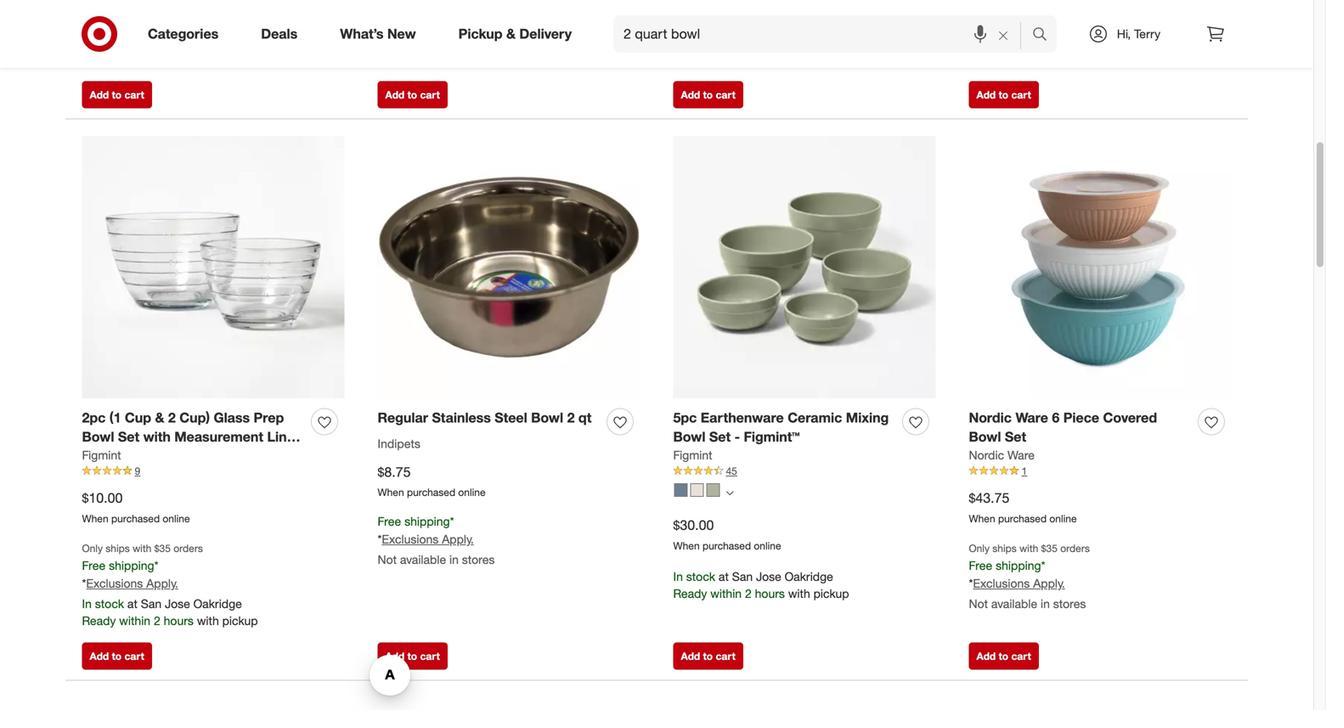 Task type: vqa. For each thing, say whether or not it's contained in the screenshot.
1 link
yes



Task type: describe. For each thing, give the bounding box(es) containing it.
1 link
[[969, 464, 1232, 479]]

shipping inside free shipping * * exclusions apply. not available in stores
[[405, 514, 450, 529]]

within inside in stock at  san jose oakridge ready within 2 hours with pickup
[[711, 586, 742, 601]]

- inside 2pc (1 cup & 2 cup) glass prep bowl set with measurement lines clear - figmint™
[[120, 448, 126, 465]]

when for $10.00
[[82, 512, 108, 525]]

oakridge inside in stock at  san jose oakridge ready within 2 hours with pickup
[[785, 569, 833, 584]]

categories
[[148, 26, 219, 42]]

5pc earthenware ceramic mixing bowl set - figmint™
[[673, 409, 889, 445]]

what's
[[340, 26, 384, 42]]

at inside * exclusions apply. not available at san jose oakridge check nearby stores
[[154, 35, 164, 50]]

measurement
[[174, 429, 263, 445]]

purchased for $10.00
[[111, 512, 160, 525]]

online for $8.75
[[458, 486, 486, 499]]

$10.00 when purchased online
[[82, 490, 190, 525]]

only for $43.75
[[969, 542, 990, 555]]

$10.00
[[82, 490, 123, 507]]

purchased for $8.75
[[407, 486, 455, 499]]

9 link
[[82, 464, 345, 479]]

online for $30.00
[[754, 540, 781, 552]]

set inside '5pc earthenware ceramic mixing bowl set - figmint™'
[[709, 429, 731, 445]]

5pc earthenware ceramic mixing bowl set - figmint™ link
[[673, 408, 896, 447]]

online for $43.75
[[1050, 512, 1077, 525]]

nordic ware link
[[969, 447, 1035, 464]]

purchased for $43.75
[[998, 512, 1047, 525]]

delivery
[[519, 26, 572, 42]]

1
[[1022, 465, 1027, 478]]

when for $8.75
[[378, 486, 404, 499]]

at inside in stock at  san jose oakridge ready within 2 hours with pickup
[[719, 569, 729, 584]]

set inside 2pc (1 cup & 2 cup) glass prep bowl set with measurement lines clear - figmint™
[[118, 429, 139, 445]]

in stock at  san jose oakridge
[[378, 35, 538, 50]]

in for in stock at  san jose oakridge ready within 2 hours with pickup
[[673, 569, 683, 584]]

free for 2pc (1 cup & 2 cup) glass prep bowl set with measurement lines clear - figmint™
[[82, 558, 106, 573]]

check
[[82, 52, 116, 67]]

$43.75 when purchased online
[[969, 490, 1077, 525]]

exclusions apply. button down $10.00 when purchased online
[[86, 575, 178, 592]]

within inside only ships with $35 orders free shipping * * exclusions apply. in stock at  san jose oakridge ready within 2 hours with pickup
[[119, 613, 150, 628]]

regular stainless steel bowl 2 qt
[[378, 409, 592, 426]]

pickup inside only ships with $35 orders free shipping * * exclusions apply. in stock at  san jose oakridge ready within 2 hours with pickup
[[222, 613, 258, 628]]

check nearby stores button
[[82, 51, 192, 68]]

available inside * exclusions apply. not available at san jose oakridge check nearby stores
[[104, 35, 151, 50]]

earthenware
[[701, 409, 784, 426]]

search button
[[1025, 15, 1066, 56]]

2 inside 2pc (1 cup & 2 cup) glass prep bowl set with measurement lines clear - figmint™
[[168, 409, 176, 426]]

bowl inside '5pc earthenware ceramic mixing bowl set - figmint™'
[[673, 429, 706, 445]]

2pc (1 cup & 2 cup) glass prep bowl set with measurement lines clear - figmint™ link
[[82, 408, 305, 465]]

1 not available in stores from the left
[[673, 18, 791, 33]]

45 link
[[673, 464, 936, 479]]

orders for $10.00
[[174, 542, 203, 555]]

2 inside only ships with $35 orders free shipping * * exclusions apply. in stock at  san jose oakridge ready within 2 hours with pickup
[[154, 613, 160, 628]]

what's new
[[340, 26, 416, 42]]

only ships with $35 orders free shipping * * exclusions apply. in stock at  san jose oakridge ready within 2 hours with pickup
[[82, 542, 258, 628]]

9
[[135, 465, 140, 478]]

only ships with $35 orders free shipping * * exclusions apply. not available in stores
[[969, 542, 1090, 611]]

indipets link
[[378, 435, 420, 452]]

lines
[[267, 429, 302, 445]]

figmint link for 5pc earthenware ceramic mixing bowl set - figmint™
[[673, 447, 713, 464]]

all colors image
[[726, 489, 734, 497]]

not inside * exclusions apply. not available at san jose oakridge check nearby stores
[[82, 35, 101, 50]]

figmint™ inside '5pc earthenware ceramic mixing bowl set - figmint™'
[[744, 429, 800, 445]]

free inside free shipping * * exclusions apply. not available in stores
[[378, 514, 401, 529]]

45
[[726, 465, 737, 478]]

2pc (1 cup & 2 cup) glass prep bowl set with measurement lines clear - figmint™
[[82, 409, 302, 465]]

terry
[[1134, 26, 1161, 41]]

in for in stock at  san jose oakridge
[[378, 35, 387, 50]]

covered
[[1103, 409, 1157, 426]]

pickup & delivery
[[459, 26, 572, 42]]

figmint for 5pc earthenware ceramic mixing bowl set - figmint™
[[673, 448, 713, 463]]

apply. up in stock at  san jose oakridge
[[442, 14, 474, 29]]

when for $43.75
[[969, 512, 996, 525]]

clear
[[82, 448, 116, 465]]

2 inside in stock at  san jose oakridge ready within 2 hours with pickup
[[745, 586, 752, 601]]

regular stainless steel bowl 2 qt link
[[378, 408, 592, 428]]

glass
[[214, 409, 250, 426]]

stock for in stock at  san jose oakridge ready within 2 hours with pickup
[[686, 569, 715, 584]]

$35 for $10.00
[[154, 542, 171, 555]]

stock for in stock at  san jose oakridge
[[391, 35, 420, 50]]

- inside '5pc earthenware ceramic mixing bowl set - figmint™'
[[735, 429, 740, 445]]

ships for $43.75
[[993, 542, 1017, 555]]

$8.75 when purchased online
[[378, 464, 486, 499]]

cup
[[125, 409, 151, 426]]

exclusions apply.
[[382, 14, 474, 29]]

steel
[[495, 409, 527, 426]]

ware for nordic ware 6 piece covered bowl set
[[1016, 409, 1048, 426]]

2pc
[[82, 409, 106, 426]]

cup)
[[179, 409, 210, 426]]

$30.00
[[673, 517, 714, 534]]

oakridge inside only ships with $35 orders free shipping * * exclusions apply. in stock at  san jose oakridge ready within 2 hours with pickup
[[193, 596, 242, 611]]

stores inside only ships with $35 orders free shipping * * exclusions apply. not available in stores
[[1053, 596, 1086, 611]]

pickup
[[459, 26, 503, 42]]

san inside in stock at  san jose oakridge ready within 2 hours with pickup
[[732, 569, 753, 584]]

figmint™ inside 2pc (1 cup & 2 cup) glass prep bowl set with measurement lines clear - figmint™
[[130, 448, 186, 465]]



Task type: locate. For each thing, give the bounding box(es) containing it.
add
[[90, 88, 109, 101], [385, 88, 405, 101], [681, 88, 700, 101], [977, 88, 996, 101], [90, 650, 109, 663], [385, 650, 405, 663], [681, 650, 700, 663], [977, 650, 996, 663]]

0 horizontal spatial hours
[[164, 613, 194, 628]]

0 horizontal spatial in
[[82, 596, 92, 611]]

with inside 2pc (1 cup & 2 cup) glass prep bowl set with measurement lines clear - figmint™
[[143, 429, 171, 445]]

$35 inside only ships with $35 orders free shipping * * exclusions apply. in stock at  san jose oakridge ready within 2 hours with pickup
[[154, 542, 171, 555]]

2 horizontal spatial free
[[969, 558, 993, 573]]

0 vertical spatial -
[[735, 429, 740, 445]]

0 horizontal spatial $35
[[154, 542, 171, 555]]

not available in stores
[[673, 18, 791, 33], [969, 18, 1086, 33]]

set down cup
[[118, 429, 139, 445]]

apply. down $43.75 when purchased online
[[1033, 576, 1065, 591]]

online down 1 link
[[1050, 512, 1077, 525]]

hi, terry
[[1117, 26, 1161, 41]]

oakridge
[[220, 35, 268, 50], [489, 35, 538, 50], [785, 569, 833, 584], [193, 596, 242, 611]]

regular
[[378, 409, 428, 426]]

1 vertical spatial pickup
[[222, 613, 258, 628]]

1 horizontal spatial &
[[506, 26, 516, 42]]

stores
[[758, 18, 791, 33], [1053, 18, 1086, 33], [159, 52, 192, 67], [462, 552, 495, 567], [1053, 596, 1086, 611]]

1 horizontal spatial free
[[378, 514, 401, 529]]

2 $35 from the left
[[1041, 542, 1058, 555]]

$35 down $43.75 when purchased online
[[1041, 542, 1058, 555]]

with inside in stock at  san jose oakridge ready within 2 hours with pickup
[[788, 586, 810, 601]]

0 vertical spatial &
[[506, 26, 516, 42]]

1 horizontal spatial orders
[[1061, 542, 1090, 555]]

online inside $43.75 when purchased online
[[1050, 512, 1077, 525]]

online down the 9 link at the bottom of the page
[[163, 512, 190, 525]]

when inside the $8.75 when purchased online
[[378, 486, 404, 499]]

add to cart button
[[82, 81, 152, 108], [378, 81, 448, 108], [673, 81, 743, 108], [969, 81, 1039, 108], [82, 643, 152, 670], [378, 643, 448, 670], [673, 643, 743, 670], [969, 643, 1039, 670]]

orders down $43.75 when purchased online
[[1061, 542, 1090, 555]]

when for $30.00
[[673, 540, 700, 552]]

only inside only ships with $35 orders free shipping * * exclusions apply. in stock at  san jose oakridge ready within 2 hours with pickup
[[82, 542, 103, 555]]

1 horizontal spatial only
[[969, 542, 990, 555]]

indipets
[[378, 436, 420, 451]]

0 vertical spatial within
[[711, 586, 742, 601]]

2 vertical spatial in
[[82, 596, 92, 611]]

nordic for nordic ware
[[969, 448, 1004, 463]]

in
[[378, 35, 387, 50], [673, 569, 683, 584], [82, 596, 92, 611]]

free inside only ships with $35 orders free shipping * * exclusions apply. in stock at  san jose oakridge ready within 2 hours with pickup
[[82, 558, 106, 573]]

nordic ware 6 piece covered bowl set
[[969, 409, 1157, 445]]

apply. inside only ships with $35 orders free shipping * * exclusions apply. in stock at  san jose oakridge ready within 2 hours with pickup
[[146, 576, 178, 591]]

free for nordic ware 6 piece covered bowl set
[[969, 558, 993, 573]]

exclusions apply. button up nearby
[[86, 13, 178, 30]]

only inside only ships with $35 orders free shipping * * exclusions apply. not available in stores
[[969, 542, 990, 555]]

figmint™ down earthenware
[[744, 429, 800, 445]]

figmint link
[[82, 447, 121, 464], [673, 447, 713, 464]]

san inside only ships with $35 orders free shipping * * exclusions apply. in stock at  san jose oakridge ready within 2 hours with pickup
[[141, 596, 162, 611]]

online
[[458, 486, 486, 499], [163, 512, 190, 525], [1050, 512, 1077, 525], [754, 540, 781, 552]]

- left 9 on the bottom left
[[120, 448, 126, 465]]

figmint
[[82, 448, 121, 463], [673, 448, 713, 463]]

exclusions apply. button down $43.75 when purchased online
[[973, 575, 1065, 592]]

sage green image
[[706, 483, 720, 497]]

figmint™
[[744, 429, 800, 445], [130, 448, 186, 465]]

when inside $30.00 when purchased online
[[673, 540, 700, 552]]

when inside $10.00 when purchased online
[[82, 512, 108, 525]]

1 vertical spatial &
[[155, 409, 164, 426]]

not inside free shipping * * exclusions apply. not available in stores
[[378, 552, 397, 567]]

ready inside in stock at  san jose oakridge ready within 2 hours with pickup
[[673, 586, 707, 601]]

1 vertical spatial in
[[673, 569, 683, 584]]

apply. up nearby
[[146, 14, 178, 29]]

ware up 1
[[1008, 448, 1035, 463]]

purchased down $8.75
[[407, 486, 455, 499]]

ware
[[1016, 409, 1048, 426], [1008, 448, 1035, 463]]

prep
[[254, 409, 284, 426]]

hi,
[[1117, 26, 1131, 41]]

2 horizontal spatial stock
[[686, 569, 715, 584]]

jose
[[191, 35, 217, 50], [461, 35, 486, 50], [756, 569, 782, 584], [165, 596, 190, 611]]

oakridge inside * exclusions apply. not available at san jose oakridge check nearby stores
[[220, 35, 268, 50]]

$30.00 when purchased online
[[673, 517, 781, 552]]

0 horizontal spatial ships
[[106, 542, 130, 555]]

cream image
[[690, 483, 704, 497]]

ceramic
[[788, 409, 842, 426]]

free down "$10.00"
[[82, 558, 106, 573]]

0 horizontal spatial shipping
[[109, 558, 154, 573]]

in inside only ships with $35 orders free shipping * * exclusions apply. not available in stores
[[1041, 596, 1050, 611]]

1 horizontal spatial shipping
[[405, 514, 450, 529]]

0 vertical spatial ware
[[1016, 409, 1048, 426]]

2 figmint link from the left
[[673, 447, 713, 464]]

piece
[[1064, 409, 1100, 426]]

free down $8.75
[[378, 514, 401, 529]]

1 horizontal spatial figmint
[[673, 448, 713, 463]]

purchased down "$10.00"
[[111, 512, 160, 525]]

search
[[1025, 27, 1066, 44]]

0 horizontal spatial not available in stores
[[673, 18, 791, 33]]

0 vertical spatial ready
[[673, 586, 707, 601]]

purchased down $43.75 on the bottom of the page
[[998, 512, 1047, 525]]

1 vertical spatial nordic
[[969, 448, 1004, 463]]

2 nordic from the top
[[969, 448, 1004, 463]]

1 ships from the left
[[106, 542, 130, 555]]

2 set from the left
[[709, 429, 731, 445]]

exclusions inside * exclusions apply. not available at san jose oakridge check nearby stores
[[86, 14, 143, 29]]

orders for $43.75
[[1061, 542, 1090, 555]]

-
[[735, 429, 740, 445], [120, 448, 126, 465]]

online for $10.00
[[163, 512, 190, 525]]

set
[[118, 429, 139, 445], [709, 429, 731, 445], [1005, 429, 1026, 445]]

(1
[[109, 409, 121, 426]]

nordic ware 6 piece covered bowl set image
[[969, 136, 1232, 398], [969, 136, 1232, 398]]

0 horizontal spatial within
[[119, 613, 150, 628]]

ware for nordic ware
[[1008, 448, 1035, 463]]

1 set from the left
[[118, 429, 139, 445]]

1 figmint link from the left
[[82, 447, 121, 464]]

1 horizontal spatial ships
[[993, 542, 1017, 555]]

0 vertical spatial nordic
[[969, 409, 1012, 426]]

1 horizontal spatial pickup
[[814, 586, 849, 601]]

& inside 2pc (1 cup & 2 cup) glass prep bowl set with measurement lines clear - figmint™
[[155, 409, 164, 426]]

0 vertical spatial in
[[378, 35, 387, 50]]

1 horizontal spatial in
[[378, 35, 387, 50]]

only
[[82, 542, 103, 555], [969, 542, 990, 555]]

0 horizontal spatial &
[[155, 409, 164, 426]]

shipping down $10.00 when purchased online
[[109, 558, 154, 573]]

apply. down the $8.75 when purchased online
[[442, 532, 474, 547]]

1 horizontal spatial hours
[[755, 586, 785, 601]]

exclusions apply. button down the $8.75 when purchased online
[[382, 531, 474, 548]]

san
[[167, 35, 188, 50], [437, 35, 457, 50], [732, 569, 753, 584], [141, 596, 162, 611]]

available
[[696, 18, 742, 33], [991, 18, 1038, 33], [104, 35, 151, 50], [400, 552, 446, 567], [991, 596, 1038, 611]]

2 horizontal spatial shipping
[[996, 558, 1041, 573]]

2 only from the left
[[969, 542, 990, 555]]

ware inside the nordic ware link
[[1008, 448, 1035, 463]]

ships for $10.00
[[106, 542, 130, 555]]

figmint for 2pc (1 cup & 2 cup) glass prep bowl set with measurement lines clear - figmint™
[[82, 448, 121, 463]]

5pc earthenware ceramic mixing bowl set - figmint™ image
[[673, 136, 936, 398], [673, 136, 936, 398]]

1 vertical spatial -
[[120, 448, 126, 465]]

online inside $30.00 when purchased online
[[754, 540, 781, 552]]

figmint link for 2pc (1 cup & 2 cup) glass prep bowl set with measurement lines clear - figmint™
[[82, 447, 121, 464]]

& right the pickup
[[506, 26, 516, 42]]

apply. inside * exclusions apply. not available at san jose oakridge check nearby stores
[[146, 14, 178, 29]]

2 ships from the left
[[993, 542, 1017, 555]]

nordic inside the nordic ware link
[[969, 448, 1004, 463]]

nearby
[[120, 52, 156, 67]]

regular stainless steel bowl 2 qt image
[[378, 136, 640, 398], [378, 136, 640, 398]]

1 horizontal spatial figmint™
[[744, 429, 800, 445]]

nordic inside nordic ware 6 piece covered bowl set
[[969, 409, 1012, 426]]

exclusions inside free shipping * * exclusions apply. not available in stores
[[382, 532, 439, 547]]

2 not available in stores from the left
[[969, 18, 1086, 33]]

only down $43.75 on the bottom of the page
[[969, 542, 990, 555]]

figmint™ down cup
[[130, 448, 186, 465]]

orders down $10.00 when purchased online
[[174, 542, 203, 555]]

- down earthenware
[[735, 429, 740, 445]]

stainless
[[432, 409, 491, 426]]

bowl right steel
[[531, 409, 563, 426]]

stores inside free shipping * * exclusions apply. not available in stores
[[462, 552, 495, 567]]

nordic for nordic ware 6 piece covered bowl set
[[969, 409, 1012, 426]]

online inside $10.00 when purchased online
[[163, 512, 190, 525]]

1 vertical spatial within
[[119, 613, 150, 628]]

san inside * exclusions apply. not available at san jose oakridge check nearby stores
[[167, 35, 188, 50]]

purchased inside $10.00 when purchased online
[[111, 512, 160, 525]]

bowl inside nordic ware 6 piece covered bowl set
[[969, 429, 1001, 445]]

shipping inside only ships with $35 orders free shipping * * exclusions apply. not available in stores
[[996, 558, 1041, 573]]

2 vertical spatial stock
[[95, 596, 124, 611]]

free
[[378, 514, 401, 529], [82, 558, 106, 573], [969, 558, 993, 573]]

0 vertical spatial pickup
[[814, 586, 849, 601]]

$35 for $43.75
[[1041, 542, 1058, 555]]

when down $30.00
[[673, 540, 700, 552]]

jose inside in stock at  san jose oakridge ready within 2 hours with pickup
[[756, 569, 782, 584]]

all colors element
[[726, 487, 734, 497]]

pickup inside in stock at  san jose oakridge ready within 2 hours with pickup
[[814, 586, 849, 601]]

mixing
[[846, 409, 889, 426]]

1 horizontal spatial -
[[735, 429, 740, 445]]

apply. inside only ships with $35 orders free shipping * * exclusions apply. not available in stores
[[1033, 576, 1065, 591]]

at
[[154, 35, 164, 50], [423, 35, 433, 50], [719, 569, 729, 584], [127, 596, 138, 611]]

with inside only ships with $35 orders free shipping * * exclusions apply. not available in stores
[[1020, 542, 1039, 555]]

2 figmint from the left
[[673, 448, 713, 463]]

stores inside * exclusions apply. not available at san jose oakridge check nearby stores
[[159, 52, 192, 67]]

2 orders from the left
[[1061, 542, 1090, 555]]

0 horizontal spatial free
[[82, 558, 106, 573]]

deals link
[[247, 15, 319, 53]]

apply. down $10.00 when purchased online
[[146, 576, 178, 591]]

0 horizontal spatial ready
[[82, 613, 116, 628]]

$35
[[154, 542, 171, 555], [1041, 542, 1058, 555]]

exclusions apply. button up in stock at  san jose oakridge
[[382, 13, 474, 30]]

0 horizontal spatial only
[[82, 542, 103, 555]]

available inside free shipping * * exclusions apply. not available in stores
[[400, 552, 446, 567]]

1 vertical spatial stock
[[686, 569, 715, 584]]

shipping down $43.75 when purchased online
[[996, 558, 1041, 573]]

when down $43.75 on the bottom of the page
[[969, 512, 996, 525]]

1 figmint from the left
[[82, 448, 121, 463]]

1 horizontal spatial within
[[711, 586, 742, 601]]

$8.75
[[378, 464, 411, 480]]

0 horizontal spatial figmint link
[[82, 447, 121, 464]]

bowl up the nordic ware
[[969, 429, 1001, 445]]

purchased
[[407, 486, 455, 499], [111, 512, 160, 525], [998, 512, 1047, 525], [703, 540, 751, 552]]

when inside $43.75 when purchased online
[[969, 512, 996, 525]]

0 horizontal spatial stock
[[95, 596, 124, 611]]

not
[[673, 18, 692, 33], [969, 18, 988, 33], [82, 35, 101, 50], [378, 552, 397, 567], [969, 596, 988, 611]]

stock inside in stock at  san jose oakridge ready within 2 hours with pickup
[[686, 569, 715, 584]]

set inside nordic ware 6 piece covered bowl set
[[1005, 429, 1026, 445]]

purchased inside the $8.75 when purchased online
[[407, 486, 455, 499]]

orders
[[174, 542, 203, 555], [1061, 542, 1090, 555]]

shipping down the $8.75 when purchased online
[[405, 514, 450, 529]]

within
[[711, 586, 742, 601], [119, 613, 150, 628]]

set down earthenware
[[709, 429, 731, 445]]

1 horizontal spatial figmint link
[[673, 447, 713, 464]]

free down $43.75 on the bottom of the page
[[969, 558, 993, 573]]

exclusions
[[86, 14, 143, 29], [382, 14, 439, 29], [382, 532, 439, 547], [86, 576, 143, 591], [973, 576, 1030, 591]]

pickup
[[814, 586, 849, 601], [222, 613, 258, 628]]

in inside in stock at  san jose oakridge ready within 2 hours with pickup
[[673, 569, 683, 584]]

shipping
[[405, 514, 450, 529], [109, 558, 154, 573], [996, 558, 1041, 573]]

shipping for nordic ware 6 piece covered bowl set
[[996, 558, 1041, 573]]

ships down $43.75 when purchased online
[[993, 542, 1017, 555]]

0 horizontal spatial orders
[[174, 542, 203, 555]]

What can we help you find? suggestions appear below search field
[[613, 15, 1037, 53]]

online up in stock at  san jose oakridge ready within 2 hours with pickup at the right
[[754, 540, 781, 552]]

1 horizontal spatial ready
[[673, 586, 707, 601]]

not inside only ships with $35 orders free shipping * * exclusions apply. not available in stores
[[969, 596, 988, 611]]

purchased inside $30.00 when purchased online
[[703, 540, 751, 552]]

stock inside only ships with $35 orders free shipping * * exclusions apply. in stock at  san jose oakridge ready within 2 hours with pickup
[[95, 596, 124, 611]]

nordic ware 6 piece covered bowl set link
[[969, 408, 1192, 447]]

when
[[378, 486, 404, 499], [82, 512, 108, 525], [969, 512, 996, 525], [673, 540, 700, 552]]

1 only from the left
[[82, 542, 103, 555]]

3 set from the left
[[1005, 429, 1026, 445]]

figmint link down 2pc
[[82, 447, 121, 464]]

ready inside only ships with $35 orders free shipping * * exclusions apply. in stock at  san jose oakridge ready within 2 hours with pickup
[[82, 613, 116, 628]]

in stock at  san jose oakridge ready within 2 hours with pickup
[[673, 569, 849, 601]]

to
[[112, 88, 122, 101], [407, 88, 417, 101], [703, 88, 713, 101], [999, 88, 1009, 101], [112, 650, 122, 663], [407, 650, 417, 663], [703, 650, 713, 663], [999, 650, 1009, 663]]

figmint down 2pc
[[82, 448, 121, 463]]

nordic ware
[[969, 448, 1035, 463]]

set up the nordic ware
[[1005, 429, 1026, 445]]

1 vertical spatial hours
[[164, 613, 194, 628]]

0 horizontal spatial pickup
[[222, 613, 258, 628]]

jose inside only ships with $35 orders free shipping * * exclusions apply. in stock at  san jose oakridge ready within 2 hours with pickup
[[165, 596, 190, 611]]

figmint link up cream image
[[673, 447, 713, 464]]

0 horizontal spatial -
[[120, 448, 126, 465]]

shipping inside only ships with $35 orders free shipping * * exclusions apply. in stock at  san jose oakridge ready within 2 hours with pickup
[[109, 558, 154, 573]]

figmint up cream image
[[673, 448, 713, 463]]

in inside free shipping * * exclusions apply. not available in stores
[[449, 552, 459, 567]]

$35 down $10.00 when purchased online
[[154, 542, 171, 555]]

* exclusions apply. not available at san jose oakridge check nearby stores
[[82, 14, 268, 67]]

$35 inside only ships with $35 orders free shipping * * exclusions apply. not available in stores
[[1041, 542, 1058, 555]]

0 horizontal spatial figmint
[[82, 448, 121, 463]]

1 orders from the left
[[174, 542, 203, 555]]

stock
[[391, 35, 420, 50], [686, 569, 715, 584], [95, 596, 124, 611]]

2
[[168, 409, 176, 426], [567, 409, 575, 426], [745, 586, 752, 601], [154, 613, 160, 628]]

1 vertical spatial ware
[[1008, 448, 1035, 463]]

2 horizontal spatial in
[[673, 569, 683, 584]]

free inside only ships with $35 orders free shipping * * exclusions apply. not available in stores
[[969, 558, 993, 573]]

nordic
[[969, 409, 1012, 426], [969, 448, 1004, 463]]

pickup & delivery link
[[444, 15, 593, 53]]

& right cup
[[155, 409, 164, 426]]

1 $35 from the left
[[154, 542, 171, 555]]

apply. inside free shipping * * exclusions apply. not available in stores
[[442, 532, 474, 547]]

exclusions inside only ships with $35 orders free shipping * * exclusions apply. in stock at  san jose oakridge ready within 2 hours with pickup
[[86, 576, 143, 591]]

0 horizontal spatial figmint™
[[130, 448, 186, 465]]

1 vertical spatial ready
[[82, 613, 116, 628]]

0 vertical spatial stock
[[391, 35, 420, 50]]

ships inside only ships with $35 orders free shipping * * exclusions apply. in stock at  san jose oakridge ready within 2 hours with pickup
[[106, 542, 130, 555]]

nordic up $43.75 on the bottom of the page
[[969, 448, 1004, 463]]

orders inside only ships with $35 orders free shipping * * exclusions apply. in stock at  san jose oakridge ready within 2 hours with pickup
[[174, 542, 203, 555]]

available inside only ships with $35 orders free shipping * * exclusions apply. not available in stores
[[991, 596, 1038, 611]]

what's new link
[[326, 15, 437, 53]]

blue image
[[674, 483, 688, 497]]

only down "$10.00"
[[82, 542, 103, 555]]

online up free shipping * * exclusions apply. not available in stores
[[458, 486, 486, 499]]

exclusions inside only ships with $35 orders free shipping * * exclusions apply. not available in stores
[[973, 576, 1030, 591]]

0 horizontal spatial set
[[118, 429, 139, 445]]

0 vertical spatial hours
[[755, 586, 785, 601]]

ware inside nordic ware 6 piece covered bowl set
[[1016, 409, 1048, 426]]

in inside only ships with $35 orders free shipping * * exclusions apply. in stock at  san jose oakridge ready within 2 hours with pickup
[[82, 596, 92, 611]]

only for $10.00
[[82, 542, 103, 555]]

when down "$10.00"
[[82, 512, 108, 525]]

* inside * exclusions apply. not available at san jose oakridge check nearby stores
[[82, 14, 86, 29]]

shipping for 2pc (1 cup & 2 cup) glass prep bowl set with measurement lines clear - figmint™
[[109, 558, 154, 573]]

2 horizontal spatial set
[[1005, 429, 1026, 445]]

categories link
[[133, 15, 240, 53]]

add to cart
[[90, 88, 144, 101], [385, 88, 440, 101], [681, 88, 736, 101], [977, 88, 1031, 101], [90, 650, 144, 663], [385, 650, 440, 663], [681, 650, 736, 663], [977, 650, 1031, 663]]

apply.
[[146, 14, 178, 29], [442, 14, 474, 29], [442, 532, 474, 547], [146, 576, 178, 591], [1033, 576, 1065, 591]]

2pc (1 cup & 2 cup) glass prep bowl set with measurement lines clear - figmint™ image
[[82, 136, 345, 398], [82, 136, 345, 398]]

purchased down $30.00
[[703, 540, 751, 552]]

deals
[[261, 26, 298, 42]]

ships down $10.00 when purchased online
[[106, 542, 130, 555]]

hours inside in stock at  san jose oakridge ready within 2 hours with pickup
[[755, 586, 785, 601]]

1 horizontal spatial stock
[[391, 35, 420, 50]]

exclusions apply. button
[[86, 13, 178, 30], [382, 13, 474, 30], [382, 531, 474, 548], [86, 575, 178, 592], [973, 575, 1065, 592]]

6
[[1052, 409, 1060, 426]]

new
[[387, 26, 416, 42]]

*
[[82, 14, 86, 29], [450, 514, 454, 529], [378, 532, 382, 547], [154, 558, 158, 573], [1041, 558, 1046, 573], [82, 576, 86, 591], [969, 576, 973, 591]]

when down $8.75
[[378, 486, 404, 499]]

1 horizontal spatial not available in stores
[[969, 18, 1086, 33]]

$43.75
[[969, 490, 1010, 507]]

bowl inside 2pc (1 cup & 2 cup) glass prep bowl set with measurement lines clear - figmint™
[[82, 429, 114, 445]]

at inside only ships with $35 orders free shipping * * exclusions apply. in stock at  san jose oakridge ready within 2 hours with pickup
[[127, 596, 138, 611]]

bowl up "clear"
[[82, 429, 114, 445]]

nordic up the nordic ware
[[969, 409, 1012, 426]]

bowl
[[531, 409, 563, 426], [82, 429, 114, 445], [673, 429, 706, 445], [969, 429, 1001, 445]]

1 nordic from the top
[[969, 409, 1012, 426]]

0 vertical spatial figmint™
[[744, 429, 800, 445]]

5pc
[[673, 409, 697, 426]]

purchased inside $43.75 when purchased online
[[998, 512, 1047, 525]]

&
[[506, 26, 516, 42], [155, 409, 164, 426]]

ware left 6
[[1016, 409, 1048, 426]]

in
[[745, 18, 754, 33], [1041, 18, 1050, 33], [449, 552, 459, 567], [1041, 596, 1050, 611]]

ships inside only ships with $35 orders free shipping * * exclusions apply. not available in stores
[[993, 542, 1017, 555]]

purchased for $30.00
[[703, 540, 751, 552]]

online inside the $8.75 when purchased online
[[458, 486, 486, 499]]

hours inside only ships with $35 orders free shipping * * exclusions apply. in stock at  san jose oakridge ready within 2 hours with pickup
[[164, 613, 194, 628]]

qt
[[579, 409, 592, 426]]

jose inside * exclusions apply. not available at san jose oakridge check nearby stores
[[191, 35, 217, 50]]

1 vertical spatial figmint™
[[130, 448, 186, 465]]

free shipping * * exclusions apply. not available in stores
[[378, 514, 495, 567]]

1 horizontal spatial set
[[709, 429, 731, 445]]

1 horizontal spatial $35
[[1041, 542, 1058, 555]]

orders inside only ships with $35 orders free shipping * * exclusions apply. not available in stores
[[1061, 542, 1090, 555]]

bowl down 5pc
[[673, 429, 706, 445]]



